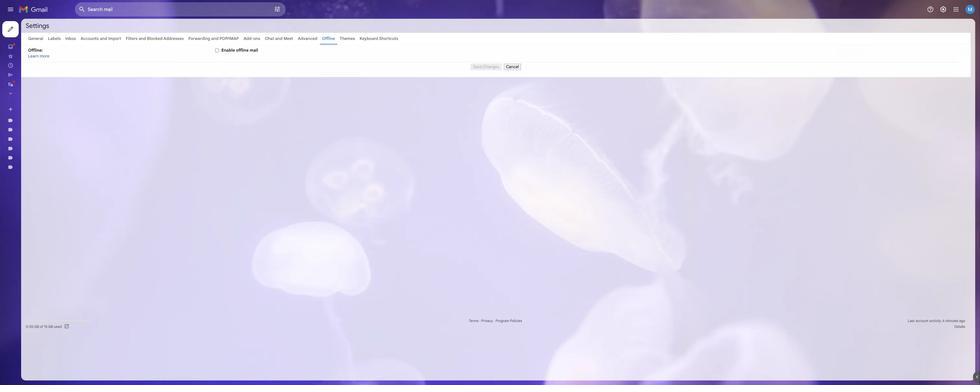 Task type: vqa. For each thing, say whether or not it's contained in the screenshot.
0.05 GB of 15 GB used
yes



Task type: locate. For each thing, give the bounding box(es) containing it.
4 and from the left
[[306, 40, 314, 46]]

inbox link right 'labels' link
[[73, 40, 84, 46]]

advanced link
[[331, 40, 353, 46]]

learn more link
[[31, 60, 55, 65]]

add-
[[271, 40, 282, 46]]

gb
[[38, 361, 43, 366], [54, 361, 59, 366]]

import
[[120, 40, 135, 46]]

forwarding
[[210, 40, 234, 46]]

and
[[111, 40, 119, 46], [154, 40, 162, 46], [235, 40, 243, 46], [306, 40, 314, 46]]

save changes button
[[524, 71, 558, 78]]

0 vertical spatial inbox link
[[73, 40, 84, 46]]

terms
[[521, 355, 532, 360]]

dazzle
[[41, 131, 54, 137]]

3 and from the left
[[235, 40, 243, 46]]

0 horizontal spatial inbox link
[[21, 49, 33, 55]]

inbox up starred 'link'
[[21, 49, 33, 55]]

program policies link
[[551, 355, 581, 360]]

add-ons link
[[271, 40, 289, 46]]

meetings link
[[21, 152, 40, 158]]

advanced
[[331, 40, 353, 46]]

changes
[[537, 72, 555, 77]]

shortcuts
[[422, 40, 443, 46]]

accounts and import link
[[90, 40, 135, 46]]

mirage glisten link
[[21, 173, 50, 178]]

and right chat
[[306, 40, 314, 46]]

more
[[44, 60, 55, 65]]

offline link
[[358, 40, 373, 46]]

gb left of
[[38, 361, 43, 366]]

15
[[49, 361, 53, 366]]

0 vertical spatial inbox
[[73, 40, 84, 46]]

1 horizontal spatial inbox link
[[73, 40, 84, 46]]

chat and meet
[[295, 40, 326, 46]]

navigation
[[0, 21, 78, 386], [31, 69, 981, 78]]

0 horizontal spatial gb
[[38, 361, 43, 366]]

privacy link
[[535, 355, 548, 360]]

keyboard shortcuts
[[400, 40, 443, 46]]

1 vertical spatial inbox
[[21, 49, 33, 55]]

starred link
[[21, 60, 36, 65]]

scheduled
[[21, 91, 44, 96]]

inbox right labels
[[73, 40, 84, 46]]

1 gb from the left
[[38, 361, 43, 366]]

policies
[[567, 355, 581, 360]]

navigation containing save changes
[[31, 69, 981, 78]]

filters
[[140, 40, 153, 46]]

used
[[60, 361, 69, 366]]

gb right 15
[[54, 361, 59, 366]]

1 and from the left
[[111, 40, 119, 46]]

sent link
[[21, 80, 30, 86]]

themes
[[378, 40, 395, 46]]

2 and from the left
[[154, 40, 162, 46]]

footer
[[23, 354, 981, 367]]

and left pop/imap
[[235, 40, 243, 46]]

0 horizontal spatial inbox
[[21, 49, 33, 55]]

and for blocked
[[154, 40, 162, 46]]

offline: learn more
[[31, 53, 55, 65]]

save
[[526, 72, 536, 77]]

memes link
[[21, 162, 36, 168]]

of
[[44, 361, 48, 366]]

laughter dazzle
[[21, 131, 54, 137]]

follow link to manage storage image
[[71, 360, 78, 367]]

blocked
[[164, 40, 181, 46]]

forwarding and pop/imap
[[210, 40, 266, 46]]

inbox
[[73, 40, 84, 46], [21, 49, 33, 55]]

filters and blocked addresses link
[[140, 40, 204, 46]]

1 horizontal spatial gb
[[54, 361, 59, 366]]

addresses
[[182, 40, 204, 46]]

inbox link
[[73, 40, 84, 46], [21, 49, 33, 55]]

0.05
[[29, 361, 37, 366]]

forwarding and pop/imap link
[[210, 40, 266, 46]]

1 horizontal spatial inbox
[[73, 40, 84, 46]]

laughter
[[21, 131, 39, 137]]

inbox link up starred 'link'
[[21, 49, 33, 55]]

main menu image
[[8, 7, 16, 14]]

chat and meet link
[[295, 40, 326, 46]]

navigation containing starred
[[0, 21, 78, 386]]

and for pop/imap
[[235, 40, 243, 46]]

glisten
[[36, 173, 50, 178]]

and left import
[[111, 40, 119, 46]]

labels link
[[53, 40, 67, 46]]

mirage
[[21, 173, 35, 178]]

None search field
[[83, 3, 318, 18]]

pop/imap
[[244, 40, 266, 46]]

settings
[[29, 24, 55, 33]]

and for meet
[[306, 40, 314, 46]]

and right the filters
[[154, 40, 162, 46]]



Task type: describe. For each thing, give the bounding box(es) containing it.
filters and blocked addresses
[[140, 40, 204, 46]]

Search mail text field
[[98, 7, 286, 14]]

general
[[31, 40, 48, 46]]

leaf link
[[21, 142, 30, 147]]

cancel button
[[560, 71, 580, 78]]

chat
[[295, 40, 305, 46]]

snoozed
[[21, 70, 39, 76]]

starred
[[21, 60, 36, 65]]

terms link
[[521, 355, 532, 360]]

sent
[[21, 80, 30, 86]]

radiant sunshine
[[21, 183, 56, 189]]

themes link
[[378, 40, 395, 46]]

program
[[551, 355, 566, 360]]

·
[[549, 355, 550, 360]]

leaf
[[21, 142, 30, 147]]

keyboard shortcuts link
[[400, 40, 443, 46]]

offline
[[358, 40, 373, 46]]

meetings
[[21, 152, 40, 158]]

keyboard
[[400, 40, 421, 46]]

general link
[[31, 40, 48, 46]]

ons
[[282, 40, 289, 46]]

2 gb from the left
[[54, 361, 59, 366]]

memes
[[21, 162, 36, 168]]

privacy
[[535, 355, 548, 360]]

labels
[[53, 40, 67, 46]]

radiant
[[21, 183, 36, 189]]

sunshine
[[37, 183, 56, 189]]

inbox for the rightmost inbox 'link'
[[73, 40, 84, 46]]

cancel
[[563, 72, 577, 77]]

gmail image
[[21, 4, 56, 17]]

snoozed link
[[21, 70, 39, 76]]

1 vertical spatial inbox link
[[21, 49, 33, 55]]

accounts and import
[[90, 40, 135, 46]]

laughter dazzle link
[[21, 131, 54, 137]]

add-ons
[[271, 40, 289, 46]]

learn
[[31, 60, 43, 65]]

and for import
[[111, 40, 119, 46]]

footer containing terms
[[23, 354, 981, 367]]

inbox for the bottommost inbox 'link'
[[21, 49, 33, 55]]

advanced search options image
[[302, 4, 315, 17]]

mirage glisten
[[21, 173, 50, 178]]

search mail image
[[85, 5, 97, 16]]

save changes
[[526, 72, 555, 77]]

offline:
[[31, 53, 48, 59]]

radiant sunshine link
[[21, 183, 56, 189]]

meet
[[315, 40, 326, 46]]

scheduled link
[[21, 91, 44, 96]]

accounts
[[90, 40, 110, 46]]

0.05 gb of 15 gb used
[[29, 361, 69, 366]]

terms privacy · program policies
[[521, 355, 581, 360]]



